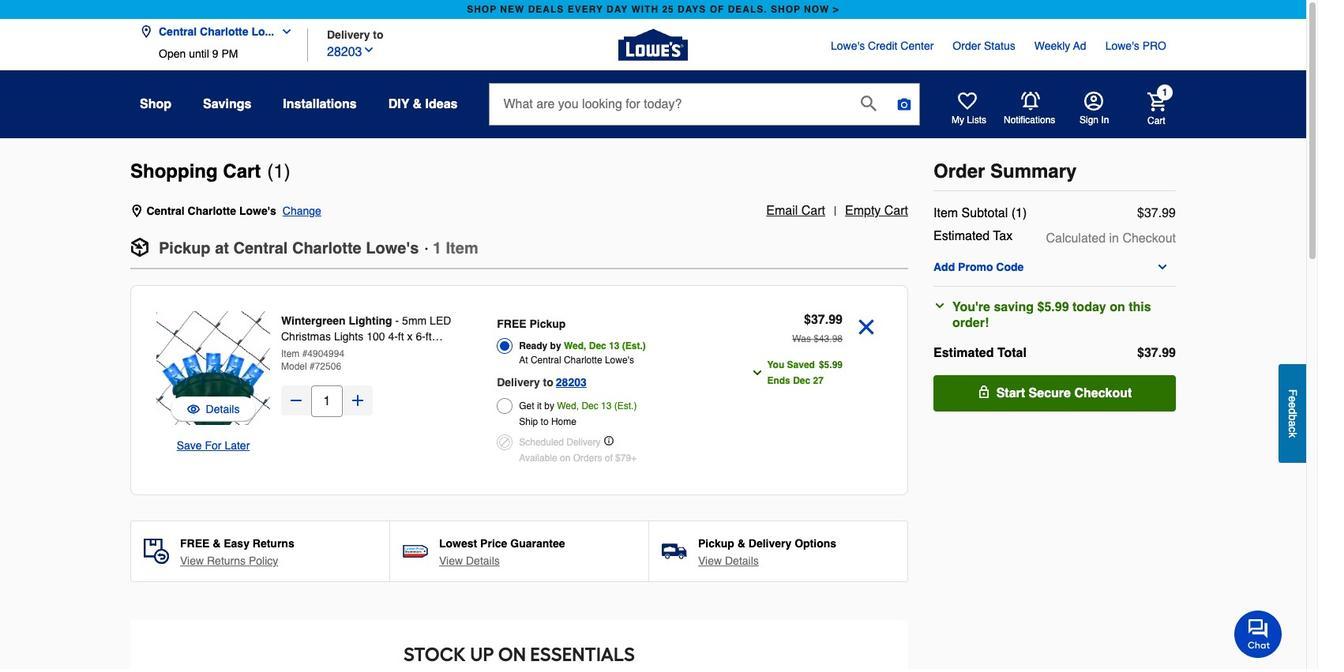 Task type: vqa. For each thing, say whether or not it's contained in the screenshot.
the ft
yes



Task type: locate. For each thing, give the bounding box(es) containing it.
checkout for calculated in checkout
[[1123, 231, 1176, 246]]

0 vertical spatial $ 37 . 99
[[1138, 206, 1176, 220]]

email cart button
[[767, 201, 826, 220]]

scheduled delivery
[[519, 437, 601, 448]]

savings button
[[203, 90, 252, 119]]

up
[[470, 643, 494, 666]]

1 horizontal spatial chevron down image
[[752, 367, 764, 379]]

2 vertical spatial to
[[541, 416, 549, 427]]

free for free & easy returns view returns policy
[[180, 537, 210, 550]]

you saved $ 5 . 99 ends dec 27
[[767, 359, 843, 386]]

0 horizontal spatial &
[[213, 537, 221, 550]]

delivery inside pickup & delivery options view details
[[749, 537, 792, 550]]

charlotte
[[200, 25, 249, 38], [188, 205, 236, 217], [292, 239, 362, 258], [564, 355, 602, 366]]

deals.
[[728, 4, 768, 15]]

1 horizontal spatial view details link
[[698, 553, 759, 569]]

2 horizontal spatial 1
[[1163, 87, 1168, 98]]

0 horizontal spatial 1
[[274, 160, 284, 182]]

0 vertical spatial item
[[934, 206, 958, 220]]

estimated
[[934, 229, 990, 243], [934, 346, 994, 360]]

2 horizontal spatial view
[[698, 555, 722, 567]]

0 horizontal spatial ft
[[398, 330, 404, 343]]

notifications
[[1004, 115, 1056, 126]]

0 horizontal spatial lights
[[334, 330, 364, 343]]

2 estimated from the top
[[934, 346, 994, 360]]

guarantee
[[511, 537, 565, 550]]

pickup for pickup & delivery options view details
[[698, 537, 735, 550]]

wed,
[[564, 340, 586, 352], [557, 401, 579, 412]]

2 horizontal spatial details
[[725, 555, 759, 567]]

0 vertical spatial location image
[[140, 25, 152, 38]]

$
[[1138, 206, 1145, 220], [804, 313, 811, 327], [814, 333, 819, 344], [1138, 346, 1145, 360], [819, 359, 824, 371]]

1 vertical spatial on
[[560, 453, 571, 464]]

1 view from the left
[[180, 555, 204, 567]]

christmas down 100
[[354, 346, 404, 359]]

pickup image
[[130, 238, 149, 257]]

on inside option group
[[560, 453, 571, 464]]

5mm
[[402, 314, 427, 327]]

dec
[[589, 340, 607, 352], [793, 375, 811, 386], [582, 401, 599, 412]]

0 vertical spatial by
[[550, 340, 561, 352]]

free up ready
[[497, 318, 527, 330]]

lowe's home improvement notification center image
[[1021, 92, 1040, 111]]

1 vertical spatial 37
[[811, 313, 825, 327]]

2 e from the top
[[1287, 402, 1300, 408]]

lowe's down (
[[239, 205, 276, 217]]

.
[[1159, 206, 1162, 220], [825, 313, 829, 327], [830, 333, 832, 344], [1159, 346, 1162, 360], [830, 359, 832, 371]]

item inside 'item #4904994 model #72506'
[[281, 348, 300, 359]]

Stepper number input field with increment and decrement buttons number field
[[311, 386, 343, 417]]

0 horizontal spatial view
[[180, 555, 204, 567]]

1 vertical spatial item
[[446, 239, 478, 258]]

2 vertical spatial 1
[[433, 239, 442, 258]]

0 vertical spatial checkout
[[1123, 231, 1176, 246]]

free
[[497, 318, 527, 330], [180, 537, 210, 550]]

to for ship to home
[[541, 416, 549, 427]]

28203 down at central charlotte lowe's
[[556, 376, 587, 389]]

1 horizontal spatial details
[[466, 555, 500, 567]]

1 vertical spatial estimated
[[934, 346, 994, 360]]

(est.) up $79+
[[614, 401, 637, 412]]

1 shop from the left
[[467, 4, 497, 15]]

subtotal
[[962, 206, 1008, 220]]

of
[[605, 453, 613, 464]]

1 horizontal spatial on
[[1110, 300, 1126, 314]]

0 vertical spatial (est.)
[[622, 340, 646, 352]]

charlotte down "change" on the left top
[[292, 239, 362, 258]]

on down scheduled delivery
[[560, 453, 571, 464]]

0 vertical spatial lights
[[334, 330, 364, 343]]

1 vertical spatial to
[[543, 376, 554, 389]]

0 horizontal spatial chevron down image
[[274, 25, 293, 38]]

& left easy
[[213, 537, 221, 550]]

& for pickup
[[738, 537, 746, 550]]

28203 button down at central charlotte lowe's
[[556, 373, 587, 392]]

add
[[934, 261, 955, 273]]

0 horizontal spatial shop
[[467, 4, 497, 15]]

1 horizontal spatial view
[[439, 555, 463, 567]]

lights
[[334, 330, 364, 343], [427, 346, 456, 359]]

location image left central charlotte lo...
[[140, 25, 152, 38]]

estimated down item subtotal (1) on the top of the page
[[934, 229, 990, 243]]

1
[[1163, 87, 1168, 98], [274, 160, 284, 182], [433, 239, 442, 258]]

charlotte up at
[[188, 205, 236, 217]]

returns
[[253, 537, 294, 550], [207, 555, 246, 567]]

None search field
[[489, 83, 921, 140]]

deals
[[528, 4, 564, 15]]

& for free
[[213, 537, 221, 550]]

1 horizontal spatial shop
[[771, 4, 801, 15]]

37 up calculated in checkout
[[1145, 206, 1159, 220]]

1 horizontal spatial &
[[413, 97, 422, 111]]

model
[[281, 361, 307, 372]]

view inside pickup & delivery options view details
[[698, 555, 722, 567]]

dec down "saved"
[[793, 375, 811, 386]]

my
[[952, 115, 965, 126]]

on left this
[[1110, 300, 1126, 314]]

1 vertical spatial pickup
[[530, 318, 566, 330]]

cart inside button
[[802, 204, 826, 218]]

)
[[284, 160, 290, 182]]

0 horizontal spatial on
[[560, 453, 571, 464]]

in
[[1102, 115, 1109, 126]]

my lists
[[952, 115, 987, 126]]

dec up at central charlotte lowe's
[[589, 340, 607, 352]]

scheduled
[[519, 437, 564, 448]]

99 inside you saved $ 5 . 99 ends dec 27
[[832, 359, 843, 371]]

location image for central charlotte lo...
[[140, 25, 152, 38]]

1 horizontal spatial free
[[497, 318, 527, 330]]

2 horizontal spatial chevron down image
[[1157, 261, 1170, 273]]

on
[[1110, 300, 1126, 314], [560, 453, 571, 464]]

item up model
[[281, 348, 300, 359]]

37
[[1145, 206, 1159, 220], [811, 313, 825, 327], [1145, 346, 1159, 360]]

summary
[[991, 160, 1077, 182]]

e
[[1287, 396, 1300, 402], [1287, 402, 1300, 408]]

$ 37 . 99 for estimated total
[[1138, 346, 1176, 360]]

$ 37 . 99 was $ 43 . 98
[[793, 313, 843, 344]]

free & easy returns view returns policy
[[180, 537, 294, 567]]

1 vertical spatial 28203 button
[[556, 373, 587, 392]]

b
[[1287, 415, 1300, 421]]

info image
[[604, 436, 614, 446]]

& for diy
[[413, 97, 422, 111]]

0 vertical spatial order
[[953, 40, 981, 52]]

2 ft from the left
[[426, 330, 432, 343]]

central down ready
[[531, 355, 561, 366]]

1 vertical spatial free
[[180, 537, 210, 550]]

1 vertical spatial 1
[[274, 160, 284, 182]]

1 for 1
[[1163, 87, 1168, 98]]

location image up "pickup" image
[[130, 205, 143, 217]]

view inside free & easy returns view returns policy
[[180, 555, 204, 567]]

d
[[1287, 408, 1300, 415]]

1 horizontal spatial 28203 button
[[556, 373, 587, 392]]

0 vertical spatial chevron down image
[[362, 43, 375, 56]]

dec up scheduled delivery
[[582, 401, 599, 412]]

on inside you're saving  $5.99  today on this order!
[[1110, 300, 1126, 314]]

start secure checkout button
[[934, 375, 1176, 412]]

led
[[430, 314, 451, 327]]

item up 'estimated tax'
[[934, 206, 958, 220]]

1 vertical spatial 13
[[601, 401, 612, 412]]

& right the diy at left
[[413, 97, 422, 111]]

$ 37 . 99
[[1138, 206, 1176, 220], [1138, 346, 1176, 360]]

>
[[833, 4, 840, 15]]

1 horizontal spatial chevron down image
[[934, 299, 946, 312]]

0 horizontal spatial free
[[180, 537, 210, 550]]

location image for central charlotte lowe's
[[130, 205, 143, 217]]

1 right bullet 'icon'
[[433, 239, 442, 258]]

$ up calculated in checkout
[[1138, 206, 1145, 220]]

view
[[180, 555, 204, 567], [439, 555, 463, 567], [698, 555, 722, 567]]

1 $ 37 . 99 from the top
[[1138, 206, 1176, 220]]

28203 button up installations
[[327, 41, 375, 61]]

0 vertical spatial on
[[1110, 300, 1126, 314]]

1 vertical spatial christmas
[[354, 346, 404, 359]]

lowe's pro link
[[1106, 38, 1167, 54]]

order for order summary
[[934, 160, 985, 182]]

(est.) up at central charlotte lowe's
[[622, 340, 646, 352]]

every
[[568, 4, 603, 15]]

1 horizontal spatial 1
[[433, 239, 442, 258]]

checkout inside button
[[1075, 386, 1132, 401]]

chevron down image left delivery to
[[274, 25, 293, 38]]

chevron down image down delivery to
[[362, 43, 375, 56]]

price
[[480, 537, 507, 550]]

1 down pro
[[1163, 87, 1168, 98]]

diy
[[388, 97, 409, 111]]

37 down this
[[1145, 346, 1159, 360]]

2 horizontal spatial &
[[738, 537, 746, 550]]

0 vertical spatial 37
[[1145, 206, 1159, 220]]

28203 down delivery to
[[327, 45, 362, 59]]

0 vertical spatial pickup
[[159, 239, 211, 258]]

1 vertical spatial by
[[544, 401, 555, 412]]

&
[[413, 97, 422, 111], [213, 537, 221, 550], [738, 537, 746, 550]]

& left options
[[738, 537, 746, 550]]

#72506
[[310, 361, 341, 372]]

$ 37 . 99 up calculated in checkout
[[1138, 206, 1176, 220]]

by
[[550, 340, 561, 352], [544, 401, 555, 412]]

2 $ 37 . 99 from the top
[[1138, 346, 1176, 360]]

2 horizontal spatial item
[[934, 206, 958, 220]]

open
[[159, 47, 186, 60]]

tax
[[993, 229, 1013, 243]]

13 up info icon at the bottom of the page
[[601, 401, 612, 412]]

cart down lowe's home improvement cart icon
[[1148, 115, 1166, 126]]

lowe's home improvement logo image
[[619, 10, 688, 79]]

0 vertical spatial 1
[[1163, 87, 1168, 98]]

option group
[[497, 313, 716, 468]]

1 vertical spatial location image
[[130, 205, 143, 217]]

stock up on essentials heading
[[146, 639, 893, 669]]

0 vertical spatial christmas
[[281, 330, 331, 343]]

orders
[[573, 453, 602, 464]]

5
[[824, 359, 830, 371]]

checkout right secure
[[1075, 386, 1132, 401]]

$ right was
[[814, 333, 819, 344]]

cart right empty
[[885, 204, 909, 218]]

installations
[[283, 97, 357, 111]]

constant
[[281, 346, 326, 359]]

0 horizontal spatial item
[[281, 348, 300, 359]]

bullet image
[[425, 247, 428, 250]]

order up item subtotal (1) on the top of the page
[[934, 160, 985, 182]]

item for item subtotal (1)
[[934, 206, 958, 220]]

& inside free & easy returns view returns policy
[[213, 537, 221, 550]]

charlotte inside central charlotte lo... button
[[200, 25, 249, 38]]

order status link
[[953, 38, 1016, 54]]

2 view from the left
[[439, 555, 463, 567]]

1 horizontal spatial ft
[[426, 330, 432, 343]]

0 vertical spatial returns
[[253, 537, 294, 550]]

1 vertical spatial 28203
[[556, 376, 587, 389]]

2 vertical spatial chevron down image
[[752, 367, 764, 379]]

0 horizontal spatial returns
[[207, 555, 246, 567]]

43
[[819, 333, 830, 344]]

3 view from the left
[[698, 555, 722, 567]]

item right bullet 'icon'
[[446, 239, 478, 258]]

0 horizontal spatial 28203
[[327, 45, 362, 59]]

to for delivery to 28203
[[543, 376, 554, 389]]

lights down wintergreen lighting - on the left of the page
[[334, 330, 364, 343]]

chevron down image down calculated in checkout
[[1157, 261, 1170, 273]]

ft right x
[[426, 330, 432, 343]]

returns down easy
[[207, 555, 246, 567]]

estimated for estimated total
[[934, 346, 994, 360]]

home
[[551, 416, 577, 427]]

1 estimated from the top
[[934, 229, 990, 243]]

0 vertical spatial 28203 button
[[327, 41, 375, 61]]

0 horizontal spatial chevron down image
[[362, 43, 375, 56]]

$ down this
[[1138, 346, 1145, 360]]

100
[[367, 330, 385, 343]]

1 vertical spatial order
[[934, 160, 985, 182]]

& inside pickup & delivery options view details
[[738, 537, 746, 550]]

lowe's left bullet 'icon'
[[366, 239, 419, 258]]

$79+
[[615, 453, 637, 464]]

lights right net
[[427, 346, 456, 359]]

saving
[[994, 300, 1034, 314]]

shop left 'now'
[[771, 4, 801, 15]]

1 view details link from the left
[[439, 553, 500, 569]]

checkout right in
[[1123, 231, 1176, 246]]

0 horizontal spatial pickup
[[159, 239, 211, 258]]

estimated down order! on the right of page
[[934, 346, 994, 360]]

1 horizontal spatial returns
[[253, 537, 294, 550]]

1 vertical spatial chevron down image
[[934, 299, 946, 312]]

free inside free & easy returns view returns policy
[[180, 537, 210, 550]]

pickup at central charlotte lowe's
[[159, 239, 419, 258]]

& inside button
[[413, 97, 422, 111]]

wed, up home
[[557, 401, 579, 412]]

wintergreen lighting -
[[281, 314, 402, 327]]

location image inside central charlotte lo... button
[[140, 25, 152, 38]]

1 horizontal spatial 28203
[[556, 376, 587, 389]]

2 view details link from the left
[[698, 553, 759, 569]]

1 up "change" on the left top
[[274, 160, 284, 182]]

central down shopping
[[147, 205, 185, 217]]

chevron down image
[[274, 25, 293, 38], [934, 299, 946, 312]]

0 horizontal spatial christmas
[[281, 330, 331, 343]]

returns up 'policy'
[[253, 537, 294, 550]]

0 vertical spatial estimated
[[934, 229, 990, 243]]

order left status
[[953, 40, 981, 52]]

central up 'open'
[[159, 25, 197, 38]]

pickup inside pickup & delivery options view details
[[698, 537, 735, 550]]

by right it
[[544, 401, 555, 412]]

lowe's credit center
[[831, 40, 934, 52]]

by right ready
[[550, 340, 561, 352]]

0 vertical spatial chevron down image
[[274, 25, 293, 38]]

c
[[1287, 427, 1300, 432]]

2 vertical spatial 37
[[1145, 346, 1159, 360]]

1 horizontal spatial christmas
[[354, 346, 404, 359]]

1 vertical spatial checkout
[[1075, 386, 1132, 401]]

free for free pickup
[[497, 318, 527, 330]]

f
[[1287, 389, 1300, 396]]

f e e d b a c k button
[[1279, 364, 1307, 463]]

location image
[[140, 25, 152, 38], [130, 205, 143, 217]]

central inside option group
[[531, 355, 561, 366]]

cart right email at top right
[[802, 204, 826, 218]]

search image
[[861, 95, 877, 111]]

view for pickup & delivery options view details
[[698, 555, 722, 567]]

ft left x
[[398, 330, 404, 343]]

2 vertical spatial item
[[281, 348, 300, 359]]

0 vertical spatial dec
[[589, 340, 607, 352]]

1 vertical spatial lights
[[427, 346, 456, 359]]

0 vertical spatial free
[[497, 318, 527, 330]]

saved
[[787, 359, 815, 371]]

code
[[996, 261, 1024, 273]]

0 horizontal spatial details
[[206, 403, 240, 416]]

2 vertical spatial pickup
[[698, 537, 735, 550]]

installations button
[[283, 90, 357, 119]]

ad
[[1074, 40, 1087, 52]]

delivery left options
[[749, 537, 792, 550]]

e up d
[[1287, 396, 1300, 402]]

chevron down image left you're
[[934, 299, 946, 312]]

cart inside button
[[885, 204, 909, 218]]

chevron down image
[[362, 43, 375, 56], [1157, 261, 1170, 273], [752, 367, 764, 379]]

minus image
[[288, 393, 304, 408]]

e up b
[[1287, 402, 1300, 408]]

pickup & delivery options view details
[[698, 537, 837, 567]]

0 vertical spatial to
[[373, 28, 384, 41]]

remove item image
[[852, 313, 881, 341]]

shop left the new
[[467, 4, 497, 15]]

charlotte up "pm"
[[200, 25, 249, 38]]

pickup for pickup at central charlotte lowe's
[[159, 239, 211, 258]]

$ 37 . 99 down this
[[1138, 346, 1176, 360]]

37 up 43
[[811, 313, 825, 327]]

christmas up constant
[[281, 330, 331, 343]]

chevron down image left you
[[752, 367, 764, 379]]

13 up at central charlotte lowe's
[[609, 340, 620, 352]]

wed, up at central charlotte lowe's
[[564, 340, 586, 352]]

0 horizontal spatial view details link
[[439, 553, 500, 569]]

$ up 27
[[819, 359, 824, 371]]

cart left (
[[223, 160, 261, 182]]

ready by wed, dec 13 (est.)
[[519, 340, 646, 352]]

free up view returns policy link
[[180, 537, 210, 550]]

1 vertical spatial dec
[[793, 375, 811, 386]]

lowe's down ready by wed, dec 13 (est.)
[[605, 355, 634, 366]]

weekly ad
[[1035, 40, 1087, 52]]

1 vertical spatial $ 37 . 99
[[1138, 346, 1176, 360]]

2 shop from the left
[[771, 4, 801, 15]]

2 horizontal spatial pickup
[[698, 537, 735, 550]]

in
[[1110, 231, 1119, 246]]



Task type: describe. For each thing, give the bounding box(es) containing it.
shopping
[[130, 160, 218, 182]]

4-
[[388, 330, 398, 343]]

cart for empty cart
[[885, 204, 909, 218]]

block image
[[497, 435, 513, 450]]

get
[[519, 401, 534, 412]]

view for free & easy returns view returns policy
[[180, 555, 204, 567]]

central inside button
[[159, 25, 197, 38]]

save for later
[[177, 439, 250, 452]]

estimated for estimated tax
[[934, 229, 990, 243]]

new
[[500, 4, 525, 15]]

lowest
[[439, 537, 477, 550]]

lighting
[[349, 314, 392, 327]]

0 horizontal spatial 28203 button
[[327, 41, 375, 61]]

change
[[283, 205, 321, 217]]

delivery to 28203
[[497, 376, 587, 389]]

cart for shopping cart ( 1 )
[[223, 160, 261, 182]]

until
[[189, 47, 209, 60]]

it
[[537, 401, 542, 412]]

promo
[[958, 261, 993, 273]]

-
[[395, 314, 399, 327]]

chat invite button image
[[1235, 610, 1283, 658]]

28203 button inside option group
[[556, 373, 587, 392]]

item for item #4904994 model #72506
[[281, 348, 300, 359]]

camera image
[[897, 96, 913, 112]]

was
[[793, 333, 811, 344]]

shopping cart ( 1 )
[[130, 160, 290, 182]]

order summary
[[934, 160, 1077, 182]]

shop new deals every day with 25 days of deals. shop now > link
[[464, 0, 843, 19]]

1 vertical spatial (est.)
[[614, 401, 637, 412]]

you
[[767, 359, 785, 371]]

sign in
[[1080, 115, 1109, 126]]

available
[[519, 453, 558, 464]]

start secure checkout
[[997, 386, 1132, 401]]

lowe's credit center link
[[831, 38, 934, 54]]

0 vertical spatial 13
[[609, 340, 620, 352]]

free pickup
[[497, 318, 566, 330]]

view details link for view
[[698, 553, 759, 569]]

add promo code
[[934, 261, 1024, 273]]

k
[[1287, 432, 1300, 438]]

star
[[331, 362, 360, 374]]

1 for 1 item
[[433, 239, 442, 258]]

37 inside $ 37 . 99 was $ 43 . 98
[[811, 313, 825, 327]]

5mm led christmas lights 100 4-ft x 6-ft constant blue christmas net lights energy star image
[[156, 311, 270, 425]]

with
[[632, 4, 659, 15]]

ideas
[[425, 97, 458, 111]]

save
[[177, 439, 202, 452]]

start
[[997, 386, 1026, 401]]

37 for estimated total
[[1145, 346, 1159, 360]]

lowe's left pro
[[1106, 40, 1140, 52]]

2 vertical spatial dec
[[582, 401, 599, 412]]

at
[[215, 239, 229, 258]]

1 vertical spatial wed,
[[557, 401, 579, 412]]

pro
[[1143, 40, 1167, 52]]

lowe's left credit
[[831, 40, 865, 52]]

my lists link
[[952, 92, 987, 126]]

. inside you saved $ 5 . 99 ends dec 27
[[830, 359, 832, 371]]

estimated tax
[[934, 229, 1013, 243]]

today
[[1073, 300, 1107, 314]]

central right at
[[233, 239, 288, 258]]

x
[[407, 330, 413, 343]]

shop new deals every day with 25 days of deals. shop now >
[[467, 4, 840, 15]]

lowe's home improvement account image
[[1085, 92, 1104, 111]]

chevron down image inside you're saving  $5.99  today on this order! link
[[934, 299, 946, 312]]

1 horizontal spatial pickup
[[530, 318, 566, 330]]

1 e from the top
[[1287, 396, 1300, 402]]

this
[[1129, 300, 1152, 314]]

credit
[[868, 40, 898, 52]]

$ 37 . 99 for item subtotal (1)
[[1138, 206, 1176, 220]]

available on orders of $79+
[[519, 453, 637, 464]]

1 vertical spatial returns
[[207, 555, 246, 567]]

change link
[[283, 203, 321, 219]]

Search Query text field
[[490, 84, 849, 125]]

view details link for details
[[439, 553, 500, 569]]

1 horizontal spatial lights
[[427, 346, 456, 359]]

delivery down at
[[497, 376, 540, 389]]

shop button
[[140, 90, 171, 119]]

quickview image
[[187, 401, 200, 417]]

net
[[407, 346, 424, 359]]

37 for item subtotal (1)
[[1145, 206, 1159, 220]]

stock
[[404, 643, 466, 666]]

checkout for start secure checkout
[[1075, 386, 1132, 401]]

delivery to
[[327, 28, 384, 41]]

you're saving  $5.99  today on this order! link
[[934, 299, 1170, 331]]

5mm led christmas lights 100 4-ft x 6-ft constant blue christmas net lights energy star
[[281, 314, 456, 374]]

charlotte down ready by wed, dec 13 (est.)
[[564, 355, 602, 366]]

1 item
[[433, 239, 478, 258]]

on
[[498, 643, 526, 666]]

save for later button
[[177, 438, 250, 453]]

lowe's home improvement cart image
[[1148, 92, 1167, 111]]

0 vertical spatial wed,
[[564, 340, 586, 352]]

secure
[[1029, 386, 1071, 401]]

lowe's home improvement lists image
[[958, 92, 977, 111]]

99 inside $ 37 . 99 was $ 43 . 98
[[829, 313, 843, 327]]

add promo code link
[[934, 261, 1176, 273]]

delivery up orders at left bottom
[[567, 437, 601, 448]]

$ up was
[[804, 313, 811, 327]]

you're
[[953, 300, 991, 314]]

options
[[795, 537, 837, 550]]

estimated total
[[934, 346, 1027, 360]]

delivery up installations button
[[327, 28, 370, 41]]

details inside pickup & delivery options view details
[[725, 555, 759, 567]]

dec inside you saved $ 5 . 99 ends dec 27
[[793, 375, 811, 386]]

weekly ad link
[[1035, 38, 1087, 54]]

item #4904994 model #72506
[[281, 348, 344, 372]]

diy & ideas button
[[388, 90, 458, 119]]

chevron down image inside 28203 button
[[362, 43, 375, 56]]

to for delivery to
[[373, 28, 384, 41]]

at central charlotte lowe's
[[519, 355, 634, 366]]

lowest price guarantee view details
[[439, 537, 565, 567]]

order for order status
[[953, 40, 981, 52]]

details inside lowest price guarantee view details
[[466, 555, 500, 567]]

option group containing free pickup
[[497, 313, 716, 468]]

email
[[767, 204, 798, 218]]

secure image
[[978, 386, 990, 398]]

view inside lowest price guarantee view details
[[439, 555, 463, 567]]

total
[[998, 346, 1027, 360]]

open until 9 pm
[[159, 47, 238, 60]]

status
[[984, 40, 1016, 52]]

#4904994
[[302, 348, 344, 359]]

at
[[519, 355, 528, 366]]

0 vertical spatial 28203
[[327, 45, 362, 59]]

policy
[[249, 555, 278, 567]]

1 ft from the left
[[398, 330, 404, 343]]

1 horizontal spatial item
[[446, 239, 478, 258]]

order status
[[953, 40, 1016, 52]]

empty cart button
[[845, 201, 909, 220]]

1 vertical spatial chevron down image
[[1157, 261, 1170, 273]]

pm
[[221, 47, 238, 60]]

9
[[212, 47, 218, 60]]

$ inside you saved $ 5 . 99 ends dec 27
[[819, 359, 824, 371]]

days
[[678, 4, 707, 15]]

a
[[1287, 421, 1300, 427]]

plus image
[[350, 393, 366, 408]]

get it by wed, dec 13 (est.)
[[519, 401, 637, 412]]

ready
[[519, 340, 548, 352]]

lo...
[[252, 25, 274, 38]]

cart for email cart
[[802, 204, 826, 218]]

view returns policy link
[[180, 553, 278, 569]]

email cart
[[767, 204, 826, 218]]

order!
[[953, 316, 989, 330]]



